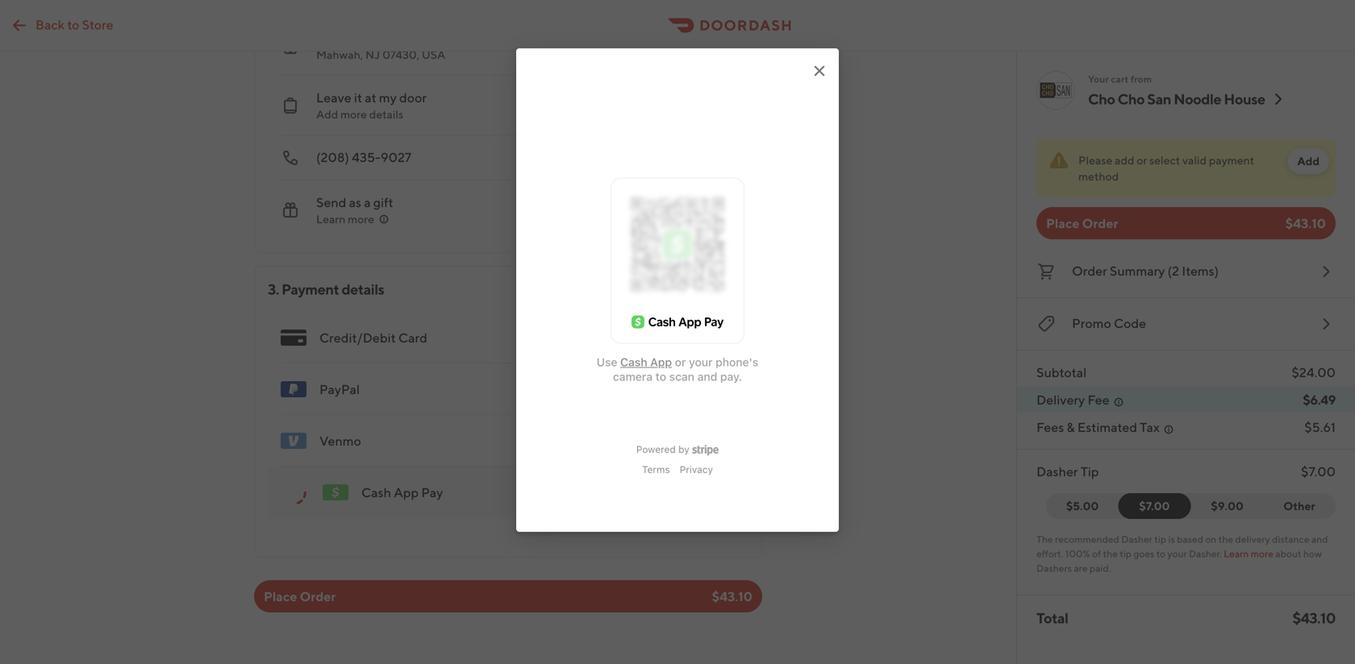 Task type: locate. For each thing, give the bounding box(es) containing it.
1 horizontal spatial place order
[[1046, 216, 1118, 231]]

more down as
[[348, 213, 374, 226]]

add button
[[1288, 148, 1329, 174]]

1 horizontal spatial place
[[1046, 216, 1080, 231]]

order summary (2 items) button
[[1037, 259, 1336, 285]]

more down it
[[340, 108, 367, 121]]

promo code button
[[1037, 311, 1336, 337]]

2 add new payment method image from the top
[[716, 380, 736, 399]]

0 horizontal spatial the
[[1103, 549, 1118, 560]]

1 cho from the left
[[1088, 90, 1115, 108]]

add
[[316, 108, 338, 121], [1297, 154, 1320, 168]]

card
[[398, 330, 427, 346]]

promo code
[[1072, 316, 1146, 331]]

learn more down delivery
[[1224, 549, 1274, 560]]

1 horizontal spatial $7.00
[[1301, 464, 1336, 480]]

at
[[365, 90, 376, 105]]

1 horizontal spatial dasher
[[1121, 534, 1153, 545]]

2 vertical spatial more
[[1251, 549, 1274, 560]]

1 vertical spatial add new payment method image
[[716, 380, 736, 399]]

$5.00
[[1066, 500, 1099, 513]]

0 vertical spatial $43.10
[[1286, 216, 1326, 231]]

your cart from
[[1088, 73, 1152, 85]]

1 horizontal spatial to
[[1156, 549, 1166, 560]]

tip left 'is'
[[1155, 534, 1166, 545]]

tip amount option group
[[1046, 494, 1336, 519]]

add right payment
[[1297, 154, 1320, 168]]

add down leave
[[316, 108, 338, 121]]

0 vertical spatial add new payment method image
[[716, 328, 736, 348]]

0 vertical spatial add
[[316, 108, 338, 121]]

0 vertical spatial learn
[[316, 213, 346, 226]]

1 vertical spatial tip
[[1120, 549, 1132, 560]]

435-
[[352, 150, 381, 165]]

effort.
[[1037, 549, 1063, 560]]

$7.00 up other
[[1301, 464, 1336, 480]]

dashers
[[1037, 563, 1072, 574]]

1 horizontal spatial add
[[1297, 154, 1320, 168]]

distance
[[1272, 534, 1310, 545]]

details
[[369, 108, 403, 121], [342, 281, 384, 298]]

1 vertical spatial to
[[1156, 549, 1166, 560]]

$7.00 button
[[1118, 494, 1191, 519]]

1 vertical spatial more
[[348, 213, 374, 226]]

are
[[1074, 563, 1088, 574]]

0 vertical spatial tip
[[1155, 534, 1166, 545]]

0 vertical spatial the
[[1219, 534, 1233, 545]]

$7.00
[[1301, 464, 1336, 480], [1139, 500, 1170, 513]]

learn more down send as a gift in the left top of the page
[[316, 213, 374, 226]]

more down delivery
[[1251, 549, 1274, 560]]

dasher up goes
[[1121, 534, 1153, 545]]

0 vertical spatial details
[[369, 108, 403, 121]]

0 horizontal spatial learn
[[316, 213, 346, 226]]

1 vertical spatial place order
[[264, 589, 336, 605]]

more
[[340, 108, 367, 121], [348, 213, 374, 226], [1251, 549, 1274, 560]]

1 vertical spatial place
[[264, 589, 297, 605]]

1 horizontal spatial cho
[[1118, 90, 1145, 108]]

tax
[[1140, 420, 1160, 435]]

0 horizontal spatial cho
[[1088, 90, 1115, 108]]

1 horizontal spatial tip
[[1155, 534, 1166, 545]]

tip
[[1155, 534, 1166, 545], [1120, 549, 1132, 560]]

learn more link
[[1224, 549, 1274, 560]]

cash app pay button
[[268, 467, 749, 519]]

details down my
[[369, 108, 403, 121]]

0 horizontal spatial $7.00
[[1139, 500, 1170, 513]]

learn more
[[316, 213, 374, 226], [1224, 549, 1274, 560]]

cho cho san noodle house link
[[1088, 90, 1288, 109]]

1 vertical spatial add
[[1297, 154, 1320, 168]]

0 horizontal spatial add
[[316, 108, 338, 121]]

house
[[1224, 90, 1265, 108]]

payment
[[1209, 154, 1254, 167]]

1 vertical spatial the
[[1103, 549, 1118, 560]]

please add or select valid payment method
[[1078, 154, 1254, 183]]

the recommended dasher tip is based on the delivery distance and effort. 100% of the tip goes to your dasher.
[[1037, 534, 1328, 560]]

your
[[1088, 73, 1109, 85]]

door
[[399, 90, 427, 105]]

0 horizontal spatial dasher
[[1037, 464, 1078, 480]]

1 vertical spatial $7.00
[[1139, 500, 1170, 513]]

details inside leave it at my door add more details
[[369, 108, 403, 121]]

$6.49
[[1303, 392, 1336, 408]]

app
[[394, 485, 419, 501]]

more inside button
[[348, 213, 374, 226]]

about how dashers are paid.
[[1037, 549, 1322, 574]]

100%
[[1065, 549, 1090, 560]]

paid.
[[1090, 563, 1111, 574]]

delivery
[[1037, 392, 1085, 408]]

1 vertical spatial dasher
[[1121, 534, 1153, 545]]

the
[[1037, 534, 1053, 545]]

to inside the recommended dasher tip is based on the delivery distance and effort. 100% of the tip goes to your dasher.
[[1156, 549, 1166, 560]]

gift
[[373, 195, 393, 210]]

order inside button
[[1072, 263, 1107, 279]]

status containing please add or select valid payment method
[[1037, 139, 1336, 198]]

the right on
[[1219, 534, 1233, 545]]

to right the back
[[67, 17, 79, 32]]

add new payment method image for credit/debit card
[[716, 328, 736, 348]]

menu
[[268, 312, 749, 519]]

add new payment method image
[[716, 432, 736, 451]]

$7.00 up 'is'
[[1139, 500, 1170, 513]]

as
[[349, 195, 361, 210]]

goes
[[1134, 549, 1155, 560]]

paypal
[[319, 382, 360, 397]]

1 horizontal spatial the
[[1219, 534, 1233, 545]]

details up credit/debit on the left of page
[[342, 281, 384, 298]]

Other button
[[1263, 494, 1336, 519]]

to left your
[[1156, 549, 1166, 560]]

dasher
[[1037, 464, 1078, 480], [1121, 534, 1153, 545]]

cho
[[1088, 90, 1115, 108], [1118, 90, 1145, 108]]

order
[[1082, 216, 1118, 231], [1072, 263, 1107, 279], [300, 589, 336, 605]]

fees
[[1037, 420, 1064, 435]]

dasher inside the recommended dasher tip is based on the delivery distance and effort. 100% of the tip goes to your dasher.
[[1121, 534, 1153, 545]]

0 vertical spatial learn more
[[316, 213, 374, 226]]

07430,
[[382, 48, 420, 61]]

tip left goes
[[1120, 549, 1132, 560]]

back to store
[[35, 17, 113, 32]]

back
[[35, 17, 65, 32]]

select
[[1150, 154, 1180, 167]]

1 vertical spatial order
[[1072, 263, 1107, 279]]

cho down from on the top
[[1118, 90, 1145, 108]]

1 horizontal spatial learn more
[[1224, 549, 1274, 560]]

0 vertical spatial dasher
[[1037, 464, 1078, 480]]

learn down send
[[316, 213, 346, 226]]

method
[[1078, 170, 1119, 183]]

to
[[67, 17, 79, 32], [1156, 549, 1166, 560]]

learn
[[316, 213, 346, 226], [1224, 549, 1249, 560]]

the right of
[[1103, 549, 1118, 560]]

$43.10
[[1286, 216, 1326, 231], [712, 589, 753, 605], [1293, 610, 1336, 627]]

0 vertical spatial more
[[340, 108, 367, 121]]

add new payment method image
[[716, 328, 736, 348], [716, 380, 736, 399]]

learn down delivery
[[1224, 549, 1249, 560]]

menu containing credit/debit card
[[268, 312, 749, 519]]

status
[[1037, 139, 1336, 198]]

usa
[[422, 48, 445, 61]]

1 add new payment method image from the top
[[716, 328, 736, 348]]

cho down your
[[1088, 90, 1115, 108]]

tip
[[1081, 464, 1099, 480]]

0 vertical spatial $7.00
[[1301, 464, 1336, 480]]

0 vertical spatial place order
[[1046, 216, 1118, 231]]

0 horizontal spatial learn more
[[316, 213, 374, 226]]

the
[[1219, 534, 1233, 545], [1103, 549, 1118, 560]]

place order
[[1046, 216, 1118, 231], [264, 589, 336, 605]]

a
[[364, 195, 371, 210]]

3. payment
[[268, 281, 339, 298]]

1 vertical spatial learn
[[1224, 549, 1249, 560]]

dasher left tip
[[1037, 464, 1078, 480]]

0 vertical spatial to
[[67, 17, 79, 32]]



Task type: describe. For each thing, give the bounding box(es) containing it.
$5.61
[[1305, 420, 1336, 435]]

fees & estimated
[[1037, 420, 1137, 435]]

more inside leave it at my door add more details
[[340, 108, 367, 121]]

credit/debit card
[[319, 330, 427, 346]]

other
[[1284, 500, 1315, 513]]

your
[[1168, 549, 1187, 560]]

2 vertical spatial $43.10
[[1293, 610, 1336, 627]]

2 cho from the left
[[1118, 90, 1145, 108]]

1 horizontal spatial learn
[[1224, 549, 1249, 560]]

summary
[[1110, 263, 1165, 279]]

my
[[379, 90, 397, 105]]

0 horizontal spatial to
[[67, 17, 79, 32]]

order summary (2 items)
[[1072, 263, 1219, 279]]

total
[[1037, 610, 1068, 627]]

estimated
[[1078, 420, 1137, 435]]

1 vertical spatial learn more
[[1224, 549, 1274, 560]]

9027
[[381, 150, 412, 165]]

(208) 435-9027 button
[[268, 136, 736, 181]]

venmo
[[319, 434, 361, 449]]

delivery
[[1235, 534, 1270, 545]]

mahwah,  nj 07430,  usa
[[316, 48, 445, 61]]

back to store link
[[0, 9, 123, 42]]

0 horizontal spatial place order
[[264, 589, 336, 605]]

mahwah,
[[316, 48, 363, 61]]

learn more inside learn more button
[[316, 213, 374, 226]]

cart
[[1111, 73, 1129, 85]]

and
[[1312, 534, 1328, 545]]

send as a gift
[[316, 195, 393, 210]]

dasher tip
[[1037, 464, 1099, 480]]

0 vertical spatial place
[[1046, 216, 1080, 231]]

$7.00 inside $7.00 button
[[1139, 500, 1170, 513]]

valid
[[1182, 154, 1207, 167]]

items)
[[1182, 263, 1219, 279]]

store
[[82, 17, 113, 32]]

it
[[354, 90, 362, 105]]

$9.00
[[1211, 500, 1244, 513]]

0 horizontal spatial place
[[264, 589, 297, 605]]

cash
[[361, 485, 391, 501]]

pay
[[421, 485, 443, 501]]

3. payment details
[[268, 281, 384, 298]]

or
[[1137, 154, 1147, 167]]

(208) 435-9027
[[316, 150, 412, 165]]

learn more button
[[316, 211, 390, 227]]

from
[[1131, 73, 1152, 85]]

send
[[316, 195, 346, 210]]

add inside leave it at my door add more details
[[316, 108, 338, 121]]

of
[[1092, 549, 1101, 560]]

add
[[1115, 154, 1135, 167]]

0 horizontal spatial tip
[[1120, 549, 1132, 560]]

recommended
[[1055, 534, 1120, 545]]

dasher.
[[1189, 549, 1222, 560]]

san
[[1147, 90, 1171, 108]]

(208)
[[316, 150, 349, 165]]

nj
[[365, 48, 380, 61]]

please
[[1078, 154, 1113, 167]]

add new payment method image for paypal
[[716, 380, 736, 399]]

2 vertical spatial order
[[300, 589, 336, 605]]

&
[[1067, 420, 1075, 435]]

leave it at my door add more details
[[316, 90, 427, 121]]

1 vertical spatial details
[[342, 281, 384, 298]]

on
[[1205, 534, 1217, 545]]

based
[[1177, 534, 1203, 545]]

cho cho san noodle house
[[1088, 90, 1265, 108]]

(2
[[1168, 263, 1179, 279]]

how
[[1303, 549, 1322, 560]]

1 vertical spatial $43.10
[[712, 589, 753, 605]]

$5.00 button
[[1046, 494, 1129, 519]]

is
[[1168, 534, 1175, 545]]

noodle
[[1174, 90, 1221, 108]]

show menu image
[[281, 325, 307, 351]]

credit/debit
[[319, 330, 396, 346]]

fee
[[1088, 392, 1110, 408]]

add inside 'button'
[[1297, 154, 1320, 168]]

$9.00 button
[[1181, 494, 1264, 519]]

learn inside learn more button
[[316, 213, 346, 226]]

mahwah,  nj 07430,  usa button
[[268, 16, 736, 76]]

subtotal
[[1037, 365, 1087, 380]]

about
[[1276, 549, 1301, 560]]

promo
[[1072, 316, 1111, 331]]

code
[[1114, 316, 1146, 331]]

0 vertical spatial order
[[1082, 216, 1118, 231]]

$24.00
[[1292, 365, 1336, 380]]

leave
[[316, 90, 352, 105]]



Task type: vqa. For each thing, say whether or not it's contained in the screenshot.
Learn more
yes



